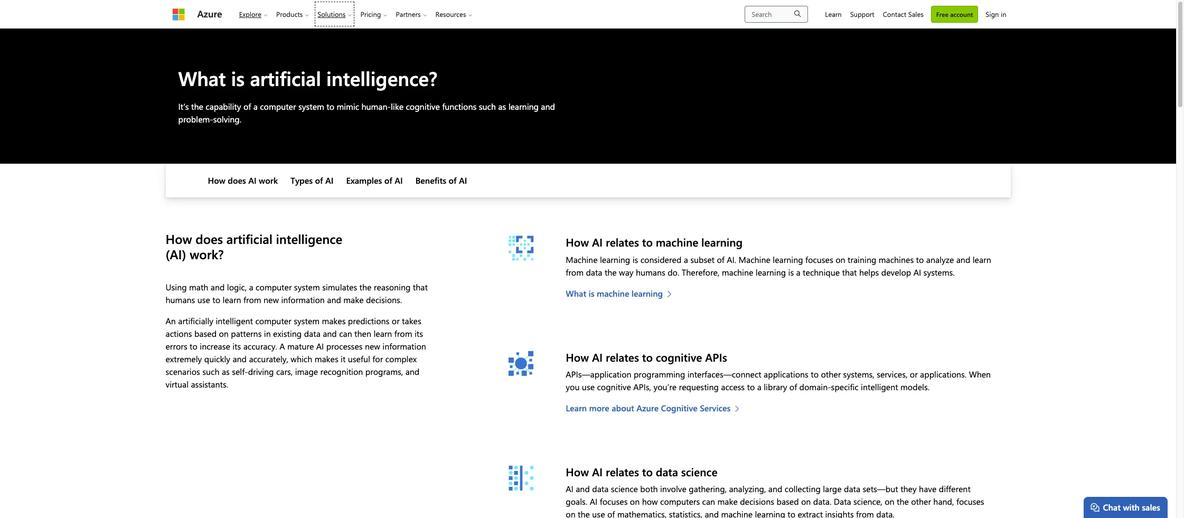 Task type: describe. For each thing, give the bounding box(es) containing it.
how for how does artificial intelligence (ai) work?
[[166, 231, 192, 247]]

takes
[[402, 315, 421, 326]]

mimic
[[337, 101, 359, 112]]

examples of ai link
[[346, 175, 403, 186]]

learn link
[[821, 0, 846, 28]]

relates for machine
[[606, 235, 639, 250]]

from inside how ai relates to machine learning machine learning is considered a subset of ai. machine learning focuses on training machines to analyze and learn from data the way humans do. therefore, machine learning is a technique that helps develop ai systems.
[[566, 267, 584, 278]]

it's the capability of a computer system to mimic human-like cognitive functions such as learning and problem-solving.
[[178, 101, 555, 125]]

and inside it's the capability of a computer system to mimic human-like cognitive functions such as learning and problem-solving.
[[541, 101, 555, 112]]

an artificially intelligent computer system makes predictions or takes actions based on patterns in existing data and can then learn from its errors to increase its accuracy. a mature ai processes new information extremely quickly and accurately, which makes it useful for complex scenarios such as self-driving cars, image recognition programs, and virtual assistants.
[[166, 315, 426, 390]]

pricing button
[[356, 0, 392, 28]]

reasoning
[[374, 282, 411, 293]]

considered
[[641, 254, 682, 265]]

specific
[[831, 381, 859, 392]]

based inside an artificially intelligent computer system makes predictions or takes actions based on patterns in existing data and can then learn from its errors to increase its accuracy. a mature ai processes new information extremely quickly and accurately, which makes it useful for complex scenarios such as self-driving cars, image recognition programs, and virtual assistants.
[[194, 328, 217, 339]]

existing
[[273, 328, 302, 339]]

new inside an artificially intelligent computer system makes predictions or takes actions based on patterns in existing data and can then learn from its errors to increase its accuracy. a mature ai processes new information extremely quickly and accurately, which makes it useful for complex scenarios such as self-driving cars, image recognition programs, and virtual assistants.
[[365, 341, 380, 352]]

of inside how ai relates to machine learning machine learning is considered a subset of ai. machine learning focuses on training machines to analyze and learn from data the way humans do. therefore, machine learning is a technique that helps develop ai systems.
[[717, 254, 725, 265]]

a inside the using math and logic, a computer system simulates the reasoning that humans use to learn from new information and make decisions.
[[249, 282, 253, 293]]

other inside how ai relates to data science ai and data science both involve gathering, analyzing, and collecting large data sets—but they have different goals. ai focuses on how computers can make decisions based on data. data science, on the other hand, focuses on the use of mathematics, statistics, and machine learning to extract insights from data.
[[911, 496, 931, 507]]

models.
[[901, 381, 930, 392]]

intelligent inside how ai relates to cognitive apis apis—application programming interfaces—connect applications to other systems, services, or applications. when you use cognitive apis, you're requesting access to a library of domain-specific intelligent models.
[[861, 381, 898, 392]]

to inside an artificially intelligent computer system makes predictions or takes actions based on patterns in existing data and can then learn from its errors to increase its accuracy. a mature ai processes new information extremely quickly and accurately, which makes it useful for complex scenarios such as self-driving cars, image recognition programs, and virtual assistants.
[[190, 341, 198, 352]]

use inside how ai relates to data science ai and data science both involve gathering, analyzing, and collecting large data sets—but they have different goals. ai focuses on how computers can make decisions based on data. data science, on the other hand, focuses on the use of mathematics, statistics, and machine learning to extract insights from data.
[[592, 509, 605, 518]]

then
[[355, 328, 371, 339]]

machine up considered
[[656, 235, 699, 250]]

explore
[[239, 10, 261, 18]]

it
[[341, 353, 346, 364]]

patterns
[[231, 328, 262, 339]]

how for how does ai work
[[208, 175, 226, 186]]

self-
[[232, 366, 248, 377]]

ai inside how ai relates to cognitive apis apis—application programming interfaces—connect applications to other systems, services, or applications. when you use cognitive apis, you're requesting access to a library of domain-specific intelligent models.
[[592, 349, 603, 364]]

0 vertical spatial makes
[[322, 315, 346, 326]]

or inside how ai relates to cognitive apis apis—application programming interfaces—connect applications to other systems, services, or applications. when you use cognitive apis, you're requesting access to a library of domain-specific intelligent models.
[[910, 369, 918, 380]]

predictions
[[348, 315, 390, 326]]

data inside how ai relates to machine learning machine learning is considered a subset of ai. machine learning focuses on training machines to analyze and learn from data the way humans do. therefore, machine learning is a technique that helps develop ai systems.
[[586, 267, 602, 278]]

that inside the using math and logic, a computer system simulates the reasoning that humans use to learn from new information and make decisions.
[[413, 282, 428, 293]]

computer for of
[[260, 101, 296, 112]]

apis—application
[[566, 369, 632, 380]]

extremely
[[166, 353, 202, 364]]

a left subset
[[684, 254, 688, 265]]

how ai relates to data science ai and data science both involve gathering, analyzing, and collecting large data sets—but they have different goals. ai focuses on how computers can make decisions based on data. data science, on the other hand, focuses on the use of mathematics, statistics, and machine learning to extract insights from data.
[[566, 464, 984, 518]]

using math and logic, a computer system simulates the reasoning that humans use to learn from new information and make decisions.
[[166, 282, 428, 305]]

0 vertical spatial data.
[[813, 496, 832, 507]]

intelligence?
[[327, 65, 438, 91]]

from inside an artificially intelligent computer system makes predictions or takes actions based on patterns in existing data and can then learn from its errors to increase its accuracy. a mature ai processes new information extremely quickly and accurately, which makes it useful for complex scenarios such as self-driving cars, image recognition programs, and virtual assistants.
[[394, 328, 412, 339]]

Search azure.com text field
[[745, 6, 808, 22]]

capability
[[206, 101, 241, 112]]

learning inside it's the capability of a computer system to mimic human-like cognitive functions such as learning and problem-solving.
[[509, 101, 539, 112]]

interfaces—connect
[[688, 369, 762, 380]]

learning inside how ai relates to data science ai and data science both involve gathering, analyzing, and collecting large data sets—but they have different goals. ai focuses on how computers can make decisions based on data. data science, on the other hand, focuses on the use of mathematics, statistics, and machine learning to extract insights from data.
[[755, 509, 785, 518]]

sets—but
[[863, 483, 898, 494]]

in inside an artificially intelligent computer system makes predictions or takes actions based on patterns in existing data and can then learn from its errors to increase its accuracy. a mature ai processes new information extremely quickly and accurately, which makes it useful for complex scenarios such as self-driving cars, image recognition programs, and virtual assistants.
[[264, 328, 271, 339]]

statistics,
[[669, 509, 703, 518]]

the down goals.
[[578, 509, 590, 518]]

what for what is machine learning
[[566, 288, 586, 299]]

from inside how ai relates to data science ai and data science both involve gathering, analyzing, and collecting large data sets—but they have different goals. ai focuses on how computers can make decisions based on data. data science, on the other hand, focuses on the use of mathematics, statistics, and machine learning to extract insights from data.
[[856, 509, 874, 518]]

solutions
[[318, 10, 346, 18]]

machine down ai.
[[722, 267, 754, 278]]

ai.
[[727, 254, 737, 265]]

processes
[[326, 341, 363, 352]]

do.
[[668, 267, 680, 278]]

human-
[[362, 101, 391, 112]]

types
[[291, 175, 313, 186]]

that inside how ai relates to machine learning machine learning is considered a subset of ai. machine learning focuses on training machines to analyze and learn from data the way humans do. therefore, machine learning is a technique that helps develop ai systems.
[[842, 267, 857, 278]]

requesting
[[679, 381, 719, 392]]

does for ai
[[228, 175, 246, 186]]

cognitive
[[661, 402, 698, 414]]

how ai relates to cognitive apis apis—application programming interfaces—connect applications to other systems, services, or applications. when you use cognitive apis, you're requesting access to a library of domain-specific intelligent models.
[[566, 349, 991, 392]]

primary element
[[166, 0, 483, 28]]

programming
[[634, 369, 685, 380]]

subset
[[691, 254, 715, 265]]

learn for learn more about azure cognitive services
[[566, 402, 587, 414]]

use inside the using math and logic, a computer system simulates the reasoning that humans use to learn from new information and make decisions.
[[197, 294, 210, 305]]

the inside it's the capability of a computer system to mimic human-like cognitive functions such as learning and problem-solving.
[[191, 101, 203, 112]]

an
[[166, 315, 176, 326]]

image
[[295, 366, 318, 377]]

contact sales link
[[879, 0, 928, 28]]

solutions button
[[313, 0, 356, 28]]

assistants.
[[191, 379, 228, 390]]

how for how ai relates to data science ai and data science both involve gathering, analyzing, and collecting large data sets—but they have different goals. ai focuses on how computers can make decisions based on data. data science, on the other hand, focuses on the use of mathematics, statistics, and machine learning to extract insights from data.
[[566, 464, 589, 479]]

systems,
[[843, 369, 875, 380]]

benefits of ai
[[416, 175, 467, 186]]

on inside how ai relates to machine learning machine learning is considered a subset of ai. machine learning focuses on training machines to analyze and learn from data the way humans do. therefore, machine learning is a technique that helps develop ai systems.
[[836, 254, 846, 265]]

errors
[[166, 341, 187, 352]]

chat with sales button
[[1084, 497, 1168, 518]]

services,
[[877, 369, 908, 380]]

intelligent inside an artificially intelligent computer system makes predictions or takes actions based on patterns in existing data and can then learn from its errors to increase its accuracy. a mature ai processes new information extremely quickly and accurately, which makes it useful for complex scenarios such as self-driving cars, image recognition programs, and virtual assistants.
[[216, 315, 253, 326]]

solving.
[[213, 114, 242, 125]]

artificial for is
[[250, 65, 321, 91]]

develop
[[882, 267, 911, 278]]

azure link
[[197, 7, 222, 21]]

scenarios
[[166, 366, 200, 377]]

how does ai work link
[[208, 175, 278, 186]]

computer inside an artificially intelligent computer system makes predictions or takes actions based on patterns in existing data and can then learn from its errors to increase its accuracy. a mature ai processes new information extremely quickly and accurately, which makes it useful for complex scenarios such as self-driving cars, image recognition programs, and virtual assistants.
[[255, 315, 291, 326]]

can inside how ai relates to data science ai and data science both involve gathering, analyzing, and collecting large data sets—but they have different goals. ai focuses on how computers can make decisions based on data. data science, on the other hand, focuses on the use of mathematics, statistics, and machine learning to extract insights from data.
[[702, 496, 715, 507]]

learn inside the using math and logic, a computer system simulates the reasoning that humans use to learn from new information and make decisions.
[[223, 294, 241, 305]]

0 vertical spatial in
[[1001, 10, 1007, 18]]

learn more about azure cognitive services
[[566, 402, 731, 414]]

intelligence
[[276, 231, 342, 247]]

large
[[823, 483, 842, 494]]

machine inside how ai relates to data science ai and data science both involve gathering, analyzing, and collecting large data sets—but they have different goals. ai focuses on how computers can make decisions based on data. data science, on the other hand, focuses on the use of mathematics, statistics, and machine learning to extract insights from data.
[[721, 509, 753, 518]]

how for how ai relates to machine learning machine learning is considered a subset of ai. machine learning focuses on training machines to analyze and learn from data the way humans do. therefore, machine learning is a technique that helps develop ai systems.
[[566, 235, 589, 250]]

use inside how ai relates to cognitive apis apis—application programming interfaces—connect applications to other systems, services, or applications. when you use cognitive apis, you're requesting access to a library of domain-specific intelligent models.
[[582, 381, 595, 392]]

science,
[[854, 496, 883, 507]]

0 horizontal spatial science
[[611, 483, 638, 494]]

as inside it's the capability of a computer system to mimic human-like cognitive functions such as learning and problem-solving.
[[498, 101, 506, 112]]

mature
[[287, 341, 314, 352]]

the down they
[[897, 496, 909, 507]]

support link
[[846, 0, 879, 28]]

the inside how ai relates to machine learning machine learning is considered a subset of ai. machine learning focuses on training machines to analyze and learn from data the way humans do. therefore, machine learning is a technique that helps develop ai systems.
[[605, 267, 617, 278]]

both
[[640, 483, 658, 494]]

1 machine from the left
[[566, 254, 598, 265]]

work
[[259, 175, 278, 186]]

resources button
[[431, 0, 477, 28]]

artificial for does
[[226, 231, 273, 247]]

cognitive inside it's the capability of a computer system to mimic human-like cognitive functions such as learning and problem-solving.
[[406, 101, 440, 112]]

support
[[850, 10, 875, 18]]

chat with sales
[[1103, 502, 1161, 513]]

systems.
[[924, 267, 955, 278]]

products button
[[272, 0, 313, 28]]

1 vertical spatial makes
[[315, 353, 338, 364]]

gathering,
[[689, 483, 727, 494]]

0 horizontal spatial focuses
[[600, 496, 628, 507]]

have
[[919, 483, 937, 494]]

sales
[[1142, 502, 1161, 513]]

information inside an artificially intelligent computer system makes predictions or takes actions based on patterns in existing data and can then learn from its errors to increase its accuracy. a mature ai processes new information extremely quickly and accurately, which makes it useful for complex scenarios such as self-driving cars, image recognition programs, and virtual assistants.
[[383, 341, 426, 352]]

such inside it's the capability of a computer system to mimic human-like cognitive functions such as learning and problem-solving.
[[479, 101, 496, 112]]

therefore,
[[682, 267, 720, 278]]

how for how ai relates to cognitive apis apis—application programming interfaces—connect applications to other systems, services, or applications. when you use cognitive apis, you're requesting access to a library of domain-specific intelligent models.
[[566, 349, 589, 364]]

more
[[589, 402, 609, 414]]

what is artificial intelligence?
[[178, 65, 438, 91]]

based inside how ai relates to data science ai and data science both involve gathering, analyzing, and collecting large data sets—but they have different goals. ai focuses on how computers can make decisions based on data. data science, on the other hand, focuses on the use of mathematics, statistics, and machine learning to extract insights from data.
[[777, 496, 799, 507]]

data up data
[[844, 483, 861, 494]]

examples
[[346, 175, 382, 186]]

data up involve
[[656, 464, 678, 479]]

goals.
[[566, 496, 588, 507]]

learn for learn
[[825, 10, 842, 18]]

analyze
[[926, 254, 954, 265]]

of inside how ai relates to data science ai and data science both involve gathering, analyzing, and collecting large data sets—but they have different goals. ai focuses on how computers can make decisions based on data. data science, on the other hand, focuses on the use of mathematics, statistics, and machine learning to extract insights from data.
[[607, 509, 615, 518]]

a left technique
[[796, 267, 801, 278]]

data left both
[[592, 483, 609, 494]]

a
[[280, 341, 285, 352]]

make inside how ai relates to data science ai and data science both involve gathering, analyzing, and collecting large data sets—but they have different goals. ai focuses on how computers can make decisions based on data. data science, on the other hand, focuses on the use of mathematics, statistics, and machine learning to extract insights from data.
[[718, 496, 738, 507]]

you're
[[654, 381, 677, 392]]

from inside the using math and logic, a computer system simulates the reasoning that humans use to learn from new information and make decisions.
[[243, 294, 261, 305]]

1 horizontal spatial cognitive
[[597, 381, 631, 392]]



Task type: locate. For each thing, give the bounding box(es) containing it.
0 horizontal spatial new
[[264, 294, 279, 305]]

machine down decisions at the bottom right
[[721, 509, 753, 518]]

cognitive right "like"
[[406, 101, 440, 112]]

make down simulates
[[344, 294, 364, 305]]

0 horizontal spatial what
[[178, 65, 226, 91]]

free account
[[936, 10, 973, 18]]

computer down what is artificial intelligence?
[[260, 101, 296, 112]]

to inside it's the capability of a computer system to mimic human-like cognitive functions such as learning and problem-solving.
[[327, 101, 334, 112]]

how
[[642, 496, 658, 507]]

to left analyze
[[916, 254, 924, 265]]

does for artificial
[[196, 231, 223, 247]]

free account link
[[931, 6, 979, 22]]

that right reasoning
[[413, 282, 428, 293]]

computer for logic,
[[256, 282, 292, 293]]

learn more about azure cognitive services link
[[566, 402, 745, 415]]

0 horizontal spatial does
[[196, 231, 223, 247]]

0 vertical spatial artificial
[[250, 65, 321, 91]]

types of ai
[[291, 175, 334, 186]]

which
[[291, 353, 312, 364]]

0 vertical spatial information
[[281, 294, 325, 305]]

based up increase
[[194, 328, 217, 339]]

does
[[228, 175, 246, 186], [196, 231, 223, 247]]

to inside the using math and logic, a computer system simulates the reasoning that humans use to learn from new information and make decisions.
[[213, 294, 220, 305]]

to up considered
[[642, 235, 653, 250]]

functions
[[442, 101, 477, 112]]

its down patterns
[[233, 341, 241, 352]]

0 vertical spatial does
[[228, 175, 246, 186]]

as right functions
[[498, 101, 506, 112]]

explore button
[[235, 0, 272, 28]]

its down takes at the left of page
[[415, 328, 423, 339]]

1 horizontal spatial what
[[566, 288, 586, 299]]

1 vertical spatial cognitive
[[656, 349, 702, 364]]

1 horizontal spatial does
[[228, 175, 246, 186]]

how inside how does artificial intelligence (ai) work?
[[166, 231, 192, 247]]

the inside the using math and logic, a computer system simulates the reasoning that humans use to learn from new information and make decisions.
[[360, 282, 372, 293]]

like
[[391, 101, 404, 112]]

science up gathering, on the right bottom of the page
[[681, 464, 718, 479]]

Global search field
[[745, 6, 808, 22]]

0 vertical spatial based
[[194, 328, 217, 339]]

1 horizontal spatial azure
[[637, 402, 659, 414]]

hand,
[[934, 496, 954, 507]]

1 horizontal spatial information
[[383, 341, 426, 352]]

cognitive down apis—application
[[597, 381, 631, 392]]

examples of ai
[[346, 175, 403, 186]]

data. down science,
[[876, 509, 895, 518]]

2 machine from the left
[[739, 254, 771, 265]]

contact
[[883, 10, 907, 18]]

to up extremely on the bottom left
[[190, 341, 198, 352]]

on down goals.
[[566, 509, 576, 518]]

what for what is artificial intelligence?
[[178, 65, 226, 91]]

0 vertical spatial intelligent
[[216, 315, 253, 326]]

1 horizontal spatial in
[[1001, 10, 1007, 18]]

data. down large
[[813, 496, 832, 507]]

2 relates from the top
[[606, 349, 639, 364]]

0 vertical spatial its
[[415, 328, 423, 339]]

what is machine learning link
[[566, 287, 677, 300]]

learn inside an artificially intelligent computer system makes predictions or takes actions based on patterns in existing data and can then learn from its errors to increase its accuracy. a mature ai processes new information extremely quickly and accurately, which makes it useful for complex scenarios such as self-driving cars, image recognition programs, and virtual assistants.
[[374, 328, 392, 339]]

machine right ai.
[[739, 254, 771, 265]]

0 vertical spatial as
[[498, 101, 506, 112]]

1 vertical spatial science
[[611, 483, 638, 494]]

1 vertical spatial humans
[[166, 294, 195, 305]]

intelligent up patterns
[[216, 315, 253, 326]]

2 vertical spatial learn
[[374, 328, 392, 339]]

use
[[197, 294, 210, 305], [582, 381, 595, 392], [592, 509, 605, 518]]

a right logic,
[[249, 282, 253, 293]]

0 horizontal spatial or
[[392, 315, 400, 326]]

system inside an artificially intelligent computer system makes predictions or takes actions based on patterns in existing data and can then learn from its errors to increase its accuracy. a mature ai processes new information extremely quickly and accurately, which makes it useful for complex scenarios such as self-driving cars, image recognition programs, and virtual assistants.
[[294, 315, 320, 326]]

sign
[[986, 10, 999, 18]]

from up what is machine learning
[[566, 267, 584, 278]]

information up complex
[[383, 341, 426, 352]]

learn down predictions on the bottom left of page
[[374, 328, 392, 339]]

2 horizontal spatial learn
[[973, 254, 991, 265]]

learn right analyze
[[973, 254, 991, 265]]

what is machine learning
[[566, 288, 663, 299]]

can up processes
[[339, 328, 352, 339]]

as left the self-
[[222, 366, 230, 377]]

partners button
[[392, 0, 431, 28]]

learn down logic,
[[223, 294, 241, 305]]

of inside how ai relates to cognitive apis apis—application programming interfaces—connect applications to other systems, services, or applications. when you use cognitive apis, you're requesting access to a library of domain-specific intelligent models.
[[790, 381, 797, 392]]

how inside how ai relates to cognitive apis apis—application programming interfaces—connect applications to other systems, services, or applications. when you use cognitive apis, you're requesting access to a library of domain-specific intelligent models.
[[566, 349, 589, 364]]

1 vertical spatial azure
[[637, 402, 659, 414]]

how inside how ai relates to machine learning machine learning is considered a subset of ai. machine learning focuses on training machines to analyze and learn from data the way humans do. therefore, machine learning is a technique that helps develop ai systems.
[[566, 235, 589, 250]]

pricing
[[360, 10, 381, 18]]

1 vertical spatial what
[[566, 288, 586, 299]]

1 horizontal spatial can
[[702, 496, 715, 507]]

1 horizontal spatial based
[[777, 496, 799, 507]]

1 vertical spatial learn
[[223, 294, 241, 305]]

0 horizontal spatial that
[[413, 282, 428, 293]]

benefits
[[416, 175, 446, 186]]

makes up processes
[[322, 315, 346, 326]]

data up mature
[[304, 328, 321, 339]]

data
[[586, 267, 602, 278], [304, 328, 321, 339], [656, 464, 678, 479], [592, 483, 609, 494], [844, 483, 861, 494]]

to left mimic at the left
[[327, 101, 334, 112]]

ai
[[248, 175, 257, 186], [325, 175, 334, 186], [395, 175, 403, 186], [459, 175, 467, 186], [592, 235, 603, 250], [914, 267, 921, 278], [316, 341, 324, 352], [592, 349, 603, 364], [592, 464, 603, 479], [566, 483, 574, 494], [590, 496, 598, 507]]

does inside how does artificial intelligence (ai) work?
[[196, 231, 223, 247]]

1 vertical spatial system
[[294, 282, 320, 293]]

on up increase
[[219, 328, 229, 339]]

system inside it's the capability of a computer system to mimic human-like cognitive functions such as learning and problem-solving.
[[298, 101, 324, 112]]

in right sign
[[1001, 10, 1007, 18]]

1 horizontal spatial make
[[718, 496, 738, 507]]

1 vertical spatial artificial
[[226, 231, 273, 247]]

simulates
[[322, 282, 357, 293]]

intelligent down services,
[[861, 381, 898, 392]]

useful
[[348, 353, 370, 364]]

0 vertical spatial cognitive
[[406, 101, 440, 112]]

computer inside it's the capability of a computer system to mimic human-like cognitive functions such as learning and problem-solving.
[[260, 101, 296, 112]]

1 horizontal spatial science
[[681, 464, 718, 479]]

accuracy.
[[243, 341, 277, 352]]

make down gathering, on the right bottom of the page
[[718, 496, 738, 507]]

0 vertical spatial or
[[392, 315, 400, 326]]

computer up "existing"
[[255, 315, 291, 326]]

1 vertical spatial that
[[413, 282, 428, 293]]

1 vertical spatial relates
[[606, 349, 639, 364]]

1 vertical spatial in
[[264, 328, 271, 339]]

0 horizontal spatial intelligent
[[216, 315, 253, 326]]

1 horizontal spatial intelligent
[[861, 381, 898, 392]]

2 horizontal spatial focuses
[[957, 496, 984, 507]]

system up "existing"
[[294, 315, 320, 326]]

and inside how ai relates to machine learning machine learning is considered a subset of ai. machine learning focuses on training machines to analyze and learn from data the way humans do. therefore, machine learning is a technique that helps develop ai systems.
[[957, 254, 971, 265]]

of down "applications"
[[790, 381, 797, 392]]

information inside the using math and logic, a computer system simulates the reasoning that humans use to learn from new information and make decisions.
[[281, 294, 325, 305]]

0 vertical spatial azure
[[197, 7, 222, 20]]

1 vertical spatial new
[[365, 341, 380, 352]]

from
[[566, 267, 584, 278], [243, 294, 261, 305], [394, 328, 412, 339], [856, 509, 874, 518]]

on down sets—but
[[885, 496, 895, 507]]

azure inside "link"
[[637, 402, 659, 414]]

0 horizontal spatial cognitive
[[406, 101, 440, 112]]

humans inside the using math and logic, a computer system simulates the reasoning that humans use to learn from new information and make decisions.
[[166, 294, 195, 305]]

to up programming
[[642, 349, 653, 364]]

2 vertical spatial relates
[[606, 464, 639, 479]]

0 vertical spatial such
[[479, 101, 496, 112]]

1 vertical spatial computer
[[256, 282, 292, 293]]

on inside an artificially intelligent computer system makes predictions or takes actions based on patterns in existing data and can then learn from its errors to increase its accuracy. a mature ai processes new information extremely quickly and accurately, which makes it useful for complex scenarios such as self-driving cars, image recognition programs, and virtual assistants.
[[219, 328, 229, 339]]

focuses up technique
[[806, 254, 833, 265]]

learn
[[973, 254, 991, 265], [223, 294, 241, 305], [374, 328, 392, 339]]

such up 'assistants.'
[[202, 366, 219, 377]]

1 horizontal spatial humans
[[636, 267, 666, 278]]

from down logic,
[[243, 294, 261, 305]]

information up "existing"
[[281, 294, 325, 305]]

azure down apis,
[[637, 402, 659, 414]]

of right types
[[315, 175, 323, 186]]

new up for
[[365, 341, 380, 352]]

relates inside how ai relates to cognitive apis apis—application programming interfaces—connect applications to other systems, services, or applications. when you use cognitive apis, you're requesting access to a library of domain-specific intelligent models.
[[606, 349, 639, 364]]

what
[[178, 65, 226, 91], [566, 288, 586, 299]]

can inside an artificially intelligent computer system makes predictions or takes actions based on patterns in existing data and can then learn from its errors to increase its accuracy. a mature ai processes new information extremely quickly and accurately, which makes it useful for complex scenarios such as self-driving cars, image recognition programs, and virtual assistants.
[[339, 328, 352, 339]]

way
[[619, 267, 634, 278]]

on up the mathematics,
[[630, 496, 640, 507]]

0 horizontal spatial machine
[[566, 254, 598, 265]]

that down the training
[[842, 267, 857, 278]]

0 vertical spatial that
[[842, 267, 857, 278]]

from down takes at the left of page
[[394, 328, 412, 339]]

artificial
[[250, 65, 321, 91], [226, 231, 273, 247]]

other inside how ai relates to cognitive apis apis—application programming interfaces—connect applications to other systems, services, or applications. when you use cognitive apis, you're requesting access to a library of domain-specific intelligent models.
[[821, 369, 841, 380]]

azure inside primary element
[[197, 7, 222, 20]]

2 vertical spatial computer
[[255, 315, 291, 326]]

using
[[166, 282, 187, 293]]

0 vertical spatial science
[[681, 464, 718, 479]]

0 horizontal spatial azure
[[197, 7, 222, 20]]

1 vertical spatial use
[[582, 381, 595, 392]]

services
[[700, 402, 731, 414]]

0 vertical spatial what
[[178, 65, 226, 91]]

problem-
[[178, 114, 213, 125]]

access
[[721, 381, 745, 392]]

such right functions
[[479, 101, 496, 112]]

the up "problem-"
[[191, 101, 203, 112]]

to up both
[[642, 464, 653, 479]]

machine up what is machine learning
[[566, 254, 598, 265]]

to left extract
[[788, 509, 796, 518]]

artificially
[[178, 315, 213, 326]]

artificial inside how does artificial intelligence (ai) work?
[[226, 231, 273, 247]]

based down collecting
[[777, 496, 799, 507]]

use down math
[[197, 294, 210, 305]]

relates inside how ai relates to data science ai and data science both involve gathering, analyzing, and collecting large data sets—but they have different goals. ai focuses on how computers can make decisions based on data. data science, on the other hand, focuses on the use of mathematics, statistics, and machine learning to extract insights from data.
[[606, 464, 639, 479]]

machine down way
[[597, 288, 629, 299]]

1 vertical spatial based
[[777, 496, 799, 507]]

system
[[298, 101, 324, 112], [294, 282, 320, 293], [294, 315, 320, 326]]

other down "have"
[[911, 496, 931, 507]]

makes left it
[[315, 353, 338, 364]]

2 vertical spatial use
[[592, 509, 605, 518]]

relates inside how ai relates to machine learning machine learning is considered a subset of ai. machine learning focuses on training machines to analyze and learn from data the way humans do. therefore, machine learning is a technique that helps develop ai systems.
[[606, 235, 639, 250]]

0 horizontal spatial data.
[[813, 496, 832, 507]]

1 vertical spatial intelligent
[[861, 381, 898, 392]]

cognitive up programming
[[656, 349, 702, 364]]

apis
[[705, 349, 727, 364]]

decisions.
[[366, 294, 402, 305]]

relates
[[606, 235, 639, 250], [606, 349, 639, 364], [606, 464, 639, 479]]

1 horizontal spatial such
[[479, 101, 496, 112]]

sign in link
[[982, 0, 1011, 28]]

a inside how ai relates to cognitive apis apis—application programming interfaces—connect applications to other systems, services, or applications. when you use cognitive apis, you're requesting access to a library of domain-specific intelligent models.
[[757, 381, 762, 392]]

in up "accuracy." at bottom left
[[264, 328, 271, 339]]

system inside the using math and logic, a computer system simulates the reasoning that humans use to learn from new information and make decisions.
[[294, 282, 320, 293]]

1 horizontal spatial its
[[415, 328, 423, 339]]

a
[[253, 101, 258, 112], [684, 254, 688, 265], [796, 267, 801, 278], [249, 282, 253, 293], [757, 381, 762, 392]]

to up artificially
[[213, 294, 220, 305]]

focuses down different
[[957, 496, 984, 507]]

relates up way
[[606, 235, 639, 250]]

1 horizontal spatial new
[[365, 341, 380, 352]]

0 vertical spatial can
[[339, 328, 352, 339]]

they
[[901, 483, 917, 494]]

focuses inside how ai relates to machine learning machine learning is considered a subset of ai. machine learning focuses on training machines to analyze and learn from data the way humans do. therefore, machine learning is a technique that helps develop ai systems.
[[806, 254, 833, 265]]

1 horizontal spatial other
[[911, 496, 931, 507]]

1 vertical spatial as
[[222, 366, 230, 377]]

0 vertical spatial learn
[[825, 10, 842, 18]]

collecting
[[785, 483, 821, 494]]

0 vertical spatial other
[[821, 369, 841, 380]]

make inside the using math and logic, a computer system simulates the reasoning that humans use to learn from new information and make decisions.
[[344, 294, 364, 305]]

data inside an artificially intelligent computer system makes predictions or takes actions based on patterns in existing data and can then learn from its errors to increase its accuracy. a mature ai processes new information extremely quickly and accurately, which makes it useful for complex scenarios such as self-driving cars, image recognition programs, and virtual assistants.
[[304, 328, 321, 339]]

humans down considered
[[636, 267, 666, 278]]

does right (ai)
[[196, 231, 223, 247]]

of right 'examples'
[[384, 175, 392, 186]]

as inside an artificially intelligent computer system makes predictions or takes actions based on patterns in existing data and can then learn from its errors to increase its accuracy. a mature ai processes new information extremely quickly and accurately, which makes it useful for complex scenarios such as self-driving cars, image recognition programs, and virtual assistants.
[[222, 366, 230, 377]]

0 vertical spatial computer
[[260, 101, 296, 112]]

training
[[848, 254, 877, 265]]

humans down using
[[166, 294, 195, 305]]

actions
[[166, 328, 192, 339]]

ai inside an artificially intelligent computer system makes predictions or takes actions based on patterns in existing data and can then learn from its errors to increase its accuracy. a mature ai processes new information extremely quickly and accurately, which makes it useful for complex scenarios such as self-driving cars, image recognition programs, and virtual assistants.
[[316, 341, 324, 352]]

how does artificial intelligence (ai) work?
[[166, 231, 342, 263]]

of right capability
[[243, 101, 251, 112]]

products
[[276, 10, 303, 18]]

0 vertical spatial humans
[[636, 267, 666, 278]]

helps
[[859, 267, 879, 278]]

1 horizontal spatial learn
[[374, 328, 392, 339]]

a left library
[[757, 381, 762, 392]]

of
[[243, 101, 251, 112], [315, 175, 323, 186], [384, 175, 392, 186], [449, 175, 457, 186], [717, 254, 725, 265], [790, 381, 797, 392], [607, 509, 615, 518]]

different
[[939, 483, 971, 494]]

how inside how ai relates to data science ai and data science both involve gathering, analyzing, and collecting large data sets—but they have different goals. ai focuses on how computers can make decisions based on data. data science, on the other hand, focuses on the use of mathematics, statistics, and machine learning to extract insights from data.
[[566, 464, 589, 479]]

3 relates from the top
[[606, 464, 639, 479]]

0 horizontal spatial learn
[[566, 402, 587, 414]]

1 vertical spatial its
[[233, 341, 241, 352]]

computers
[[660, 496, 700, 507]]

1 horizontal spatial data.
[[876, 509, 895, 518]]

science
[[681, 464, 718, 479], [611, 483, 638, 494]]

system for simulates
[[294, 282, 320, 293]]

humans inside how ai relates to machine learning machine learning is considered a subset of ai. machine learning focuses on training machines to analyze and learn from data the way humans do. therefore, machine learning is a technique that helps develop ai systems.
[[636, 267, 666, 278]]

logic,
[[227, 282, 247, 293]]

1 horizontal spatial focuses
[[806, 254, 833, 265]]

use right you
[[582, 381, 595, 392]]

accurately,
[[249, 353, 288, 364]]

science left both
[[611, 483, 638, 494]]

the left way
[[605, 267, 617, 278]]

0 horizontal spatial based
[[194, 328, 217, 339]]

partners
[[396, 10, 421, 18]]

learning
[[509, 101, 539, 112], [702, 235, 743, 250], [600, 254, 630, 265], [773, 254, 803, 265], [756, 267, 786, 278], [632, 288, 663, 299], [755, 509, 785, 518]]

0 vertical spatial make
[[344, 294, 364, 305]]

data up what is machine learning
[[586, 267, 602, 278]]

relates for cognitive
[[606, 349, 639, 364]]

1 vertical spatial data.
[[876, 509, 895, 518]]

the up decisions.
[[360, 282, 372, 293]]

or inside an artificially intelligent computer system makes predictions or takes actions based on patterns in existing data and can then learn from its errors to increase its accuracy. a mature ai processes new information extremely quickly and accurately, which makes it useful for complex scenarios such as self-driving cars, image recognition programs, and virtual assistants.
[[392, 315, 400, 326]]

system down what is artificial intelligence?
[[298, 101, 324, 112]]

types of ai link
[[291, 175, 334, 186]]

1 vertical spatial or
[[910, 369, 918, 380]]

2 vertical spatial system
[[294, 315, 320, 326]]

0 vertical spatial new
[[264, 294, 279, 305]]

0 vertical spatial relates
[[606, 235, 639, 250]]

2 horizontal spatial cognitive
[[656, 349, 702, 364]]

recognition
[[320, 366, 363, 377]]

focuses
[[806, 254, 833, 265], [600, 496, 628, 507], [957, 496, 984, 507]]

extract
[[798, 509, 823, 518]]

1 relates from the top
[[606, 235, 639, 250]]

azure
[[197, 7, 222, 20], [637, 402, 659, 414]]

cars,
[[276, 366, 293, 377]]

new up "existing"
[[264, 294, 279, 305]]

1 horizontal spatial machine
[[739, 254, 771, 265]]

virtual
[[166, 379, 189, 390]]

machine
[[566, 254, 598, 265], [739, 254, 771, 265]]

1 vertical spatial make
[[718, 496, 738, 507]]

of left ai.
[[717, 254, 725, 265]]

use left the mathematics,
[[592, 509, 605, 518]]

2 vertical spatial cognitive
[[597, 381, 631, 392]]

computer inside the using math and logic, a computer system simulates the reasoning that humans use to learn from new information and make decisions.
[[256, 282, 292, 293]]

can
[[339, 328, 352, 339], [702, 496, 715, 507]]

1 horizontal spatial learn
[[825, 10, 842, 18]]

new inside the using math and logic, a computer system simulates the reasoning that humans use to learn from new information and make decisions.
[[264, 294, 279, 305]]

of right benefits
[[449, 175, 457, 186]]

to right access
[[747, 381, 755, 392]]

account
[[950, 10, 973, 18]]

1 vertical spatial can
[[702, 496, 715, 507]]

0 horizontal spatial humans
[[166, 294, 195, 305]]

complex
[[385, 353, 417, 364]]

relates for data
[[606, 464, 639, 479]]

0 horizontal spatial in
[[264, 328, 271, 339]]

programs,
[[365, 366, 403, 377]]

0 vertical spatial use
[[197, 294, 210, 305]]

for
[[373, 353, 383, 364]]

of left the mathematics,
[[607, 509, 615, 518]]

0 horizontal spatial as
[[222, 366, 230, 377]]

1 vertical spatial such
[[202, 366, 219, 377]]

other up specific
[[821, 369, 841, 380]]

relates up the mathematics,
[[606, 464, 639, 479]]

0 horizontal spatial its
[[233, 341, 241, 352]]

from down science,
[[856, 509, 874, 518]]

a inside it's the capability of a computer system to mimic human-like cognitive functions such as learning and problem-solving.
[[253, 101, 258, 112]]

to up domain-
[[811, 369, 819, 380]]

resources
[[436, 10, 466, 18]]

or left takes at the left of page
[[392, 315, 400, 326]]

system for to
[[298, 101, 324, 112]]

such inside an artificially intelligent computer system makes predictions or takes actions based on patterns in existing data and can then learn from its errors to increase its accuracy. a mature ai processes new information extremely quickly and accurately, which makes it useful for complex scenarios such as self-driving cars, image recognition programs, and virtual assistants.
[[202, 366, 219, 377]]

how
[[208, 175, 226, 186], [166, 231, 192, 247], [566, 235, 589, 250], [566, 349, 589, 364], [566, 464, 589, 479]]

0 horizontal spatial can
[[339, 328, 352, 339]]

can down gathering, on the right bottom of the page
[[702, 496, 715, 507]]

learn down you
[[566, 402, 587, 414]]

1 horizontal spatial as
[[498, 101, 506, 112]]

azure left explore
[[197, 7, 222, 20]]

1 vertical spatial other
[[911, 496, 931, 507]]

of inside it's the capability of a computer system to mimic human-like cognitive functions such as learning and problem-solving.
[[243, 101, 251, 112]]

0 horizontal spatial make
[[344, 294, 364, 305]]

on up extract
[[801, 496, 811, 507]]

learn inside how ai relates to machine learning machine learning is considered a subset of ai. machine learning focuses on training machines to analyze and learn from data the way humans do. therefore, machine learning is a technique that helps develop ai systems.
[[973, 254, 991, 265]]

on left the training
[[836, 254, 846, 265]]

computer right logic,
[[256, 282, 292, 293]]



Task type: vqa. For each thing, say whether or not it's contained in the screenshot.
the Solutions corresponding to Solutions and support
no



